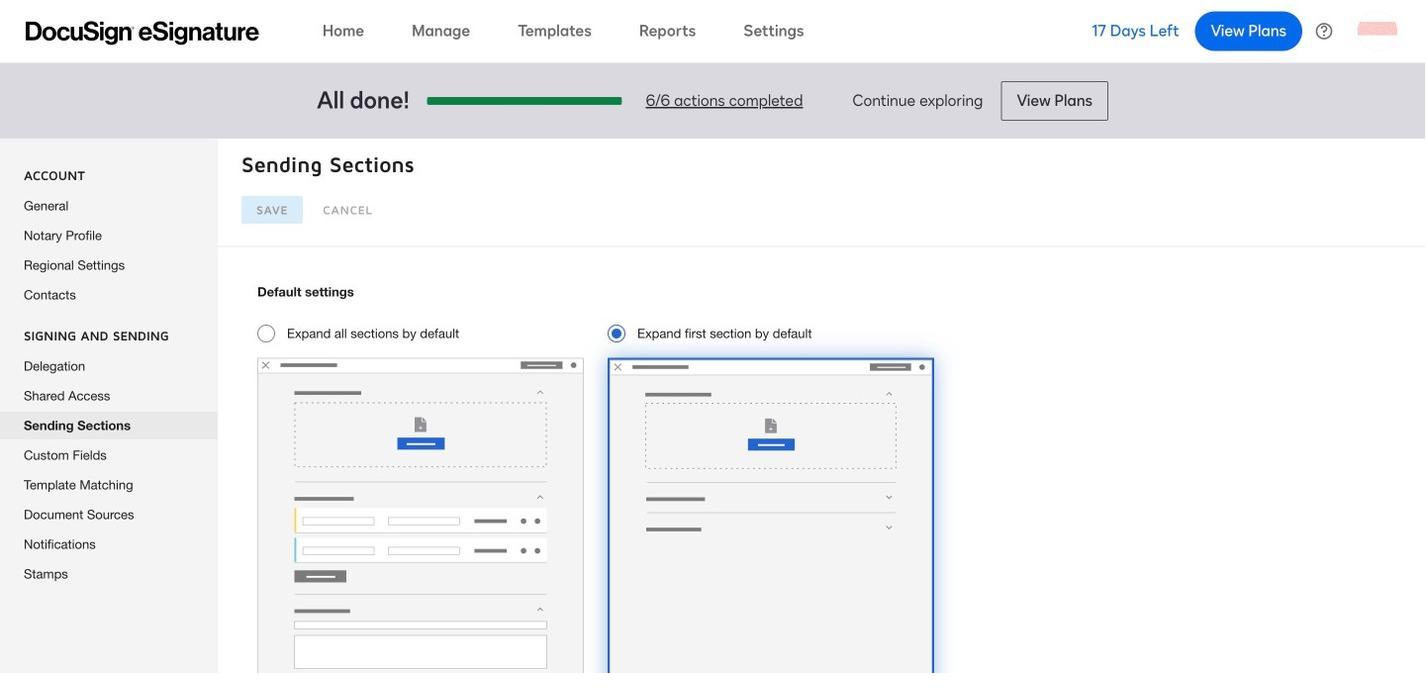 Task type: locate. For each thing, give the bounding box(es) containing it.
option group
[[257, 283, 1425, 673]]

expand all image
[[257, 358, 584, 673]]



Task type: vqa. For each thing, say whether or not it's contained in the screenshot.
shared icon
no



Task type: describe. For each thing, give the bounding box(es) containing it.
expand first image
[[608, 358, 934, 673]]

your uploaded profile image image
[[1358, 11, 1398, 51]]

docusign esignature image
[[26, 21, 259, 45]]



